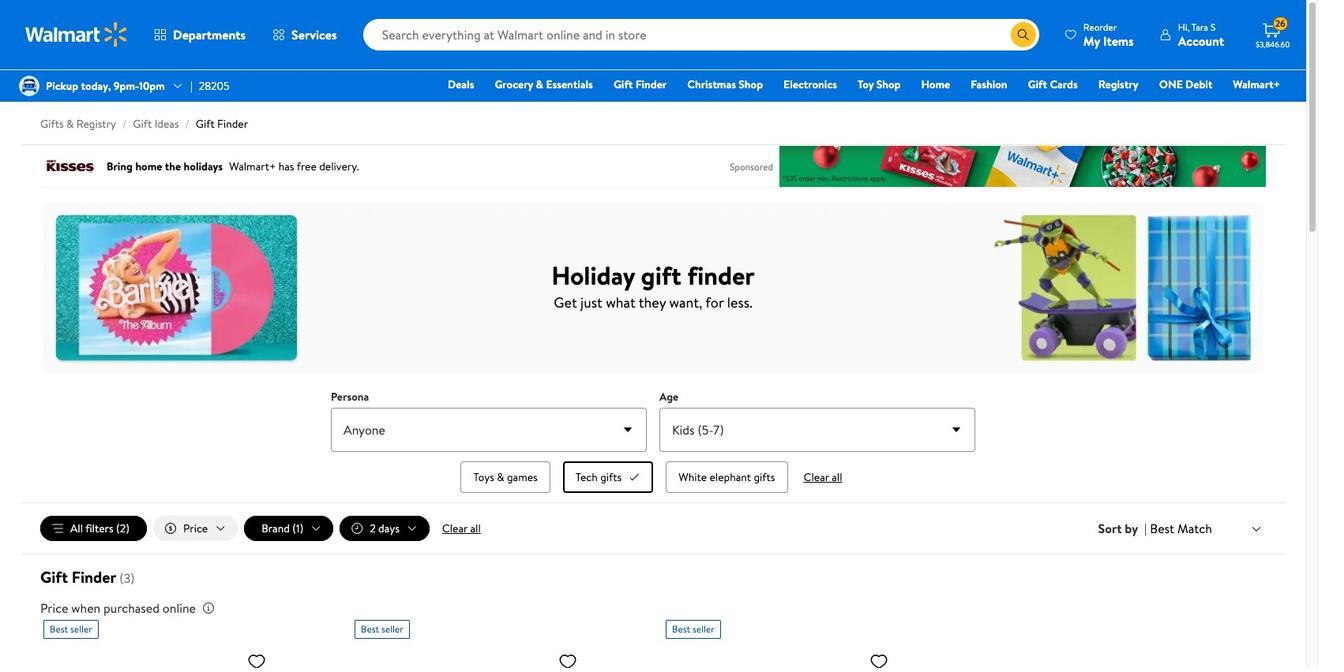 Task type: describe. For each thing, give the bounding box(es) containing it.
tech gifts
[[576, 470, 622, 486]]

debit
[[1185, 77, 1212, 92]]

toys & games button
[[461, 462, 550, 494]]

get
[[554, 293, 577, 312]]

gift cards link
[[1021, 76, 1085, 93]]

age
[[659, 389, 679, 405]]

toys
[[473, 470, 494, 486]]

best for fujifilm quicksnap one time use 35mm camera with flash, 2 pack image
[[50, 623, 68, 637]]

fujifilm quicksnap one time use 35mm camera with flash, 2 pack image
[[43, 646, 272, 669]]

white elephant gifts
[[679, 470, 775, 486]]

1 horizontal spatial clear all button
[[797, 470, 849, 486]]

best seller for fujifilm quicksnap one time use 35mm camera with flash, 2 pack image
[[50, 623, 92, 637]]

christmas
[[687, 77, 736, 92]]

hi,
[[1178, 20, 1190, 34]]

purchased
[[104, 600, 160, 618]]

days
[[378, 521, 399, 537]]

| inside sort and filter section element
[[1144, 521, 1147, 538]]

best for the fujifilm instax mini 12 instant film camera | clay white image
[[672, 623, 690, 637]]

electronics
[[783, 77, 837, 92]]

home
[[921, 77, 950, 92]]

gift finder
[[614, 77, 667, 92]]

2 days
[[370, 521, 399, 537]]

(1)
[[292, 521, 303, 537]]

best match
[[1150, 520, 1212, 538]]

reorder
[[1083, 20, 1117, 34]]

toy
[[858, 77, 874, 92]]

gifts inside button
[[754, 470, 775, 486]]

Search search field
[[363, 19, 1039, 51]]

less.
[[727, 293, 752, 312]]

grocery
[[495, 77, 533, 92]]

best seller for fujifilm quicksnap one time use 35mm camera with flash image
[[361, 623, 403, 637]]

deals
[[448, 77, 474, 92]]

brand
[[262, 521, 290, 537]]

pickup today, 9pm-10pm
[[46, 78, 165, 94]]

cards
[[1050, 77, 1078, 92]]

walmart image
[[25, 22, 128, 47]]

christmas shop
[[687, 77, 763, 92]]

all for clear all button inside sort and filter section element
[[470, 521, 481, 537]]

search icon image
[[1017, 28, 1030, 41]]

shop for toy shop
[[876, 77, 901, 92]]

sort
[[1098, 521, 1122, 538]]

best match button
[[1147, 519, 1266, 540]]

gift for gift finder
[[614, 77, 633, 92]]

account
[[1178, 32, 1224, 49]]

tech gifts list item
[[560, 459, 656, 497]]

one
[[1159, 77, 1183, 92]]

holiday
[[551, 258, 635, 293]]

gift for gift finder (3)
[[40, 567, 68, 588]]

sponsored
[[730, 160, 773, 173]]

brand (1)
[[262, 521, 303, 537]]

best for fujifilm quicksnap one time use 35mm camera with flash image
[[361, 623, 379, 637]]

clear for rightmost clear all button
[[804, 470, 829, 486]]

one debit
[[1159, 77, 1212, 92]]

sort by |
[[1098, 521, 1147, 538]]

add to favorites list, fujifilm quicksnap one time use 35mm camera with flash image
[[558, 652, 577, 669]]

one debit link
[[1152, 76, 1220, 93]]

toy shop link
[[851, 76, 908, 93]]

best seller for the fujifilm instax mini 12 instant film camera | clay white image
[[672, 623, 715, 637]]

26
[[1275, 17, 1285, 30]]

pickup
[[46, 78, 78, 94]]

all filters (2)
[[70, 521, 130, 537]]

departments
[[173, 26, 246, 43]]

my
[[1083, 32, 1100, 49]]

deals link
[[441, 76, 481, 93]]

9pm-
[[114, 78, 139, 94]]

2
[[370, 521, 376, 537]]

toy shop
[[858, 77, 901, 92]]

seller for the fujifilm instax mini 12 instant film camera | clay white image
[[693, 623, 715, 637]]

gift finder (3)
[[40, 567, 135, 588]]

services
[[291, 26, 337, 43]]

| 28205
[[190, 78, 229, 94]]

legal information image
[[202, 603, 215, 615]]

clear all button inside sort and filter section element
[[436, 517, 487, 542]]

gifts & registry link
[[40, 116, 116, 132]]

group containing toys & games
[[78, 459, 1228, 497]]

$3,846.60
[[1256, 39, 1290, 50]]

brand (1) button
[[244, 517, 333, 542]]

finder for gift finder (3)
[[72, 567, 116, 588]]

clear all inside list item
[[804, 470, 842, 486]]

fashion
[[971, 77, 1007, 92]]

electronics link
[[776, 76, 844, 93]]

walmart+ link
[[1226, 76, 1287, 93]]

white elephant gifts button
[[666, 462, 788, 494]]

fujifilm quicksnap one time use 35mm camera with flash image
[[355, 646, 584, 669]]

just
[[580, 293, 602, 312]]

gifts
[[40, 116, 64, 132]]

fashion link
[[964, 76, 1014, 93]]

what
[[606, 293, 636, 312]]

tech
[[576, 470, 598, 486]]

gifts inside button
[[600, 470, 622, 486]]

finder
[[687, 258, 755, 293]]

seller for fujifilm quicksnap one time use 35mm camera with flash, 2 pack image
[[70, 623, 92, 637]]

tara
[[1192, 20, 1208, 34]]

& for grocery
[[536, 77, 543, 92]]

they
[[639, 293, 666, 312]]

home link
[[914, 76, 957, 93]]

1 vertical spatial registry
[[76, 116, 116, 132]]

grocery & essentials link
[[488, 76, 600, 93]]

by
[[1125, 521, 1138, 538]]

toys & games list item
[[458, 459, 553, 497]]

christmas shop link
[[680, 76, 770, 93]]



Task type: vqa. For each thing, say whether or not it's contained in the screenshot.
'Registry' inside the "Registry" link
yes



Task type: locate. For each thing, give the bounding box(es) containing it.
1 horizontal spatial clear all
[[804, 470, 842, 486]]

1 horizontal spatial registry
[[1098, 77, 1139, 92]]

1 vertical spatial gift finder link
[[196, 116, 248, 132]]

1 best seller from the left
[[50, 623, 92, 637]]

price inside dropdown button
[[183, 521, 208, 537]]

gift cards
[[1028, 77, 1078, 92]]

2 best seller from the left
[[361, 623, 403, 637]]

shop inside 'christmas shop' "link"
[[739, 77, 763, 92]]

0 vertical spatial clear all
[[804, 470, 842, 486]]

/ right ideas
[[185, 116, 189, 132]]

white
[[679, 470, 707, 486]]

clear inside clear all button
[[442, 521, 468, 537]]

filters
[[85, 521, 113, 537]]

0 horizontal spatial finder
[[72, 567, 116, 588]]

games
[[507, 470, 538, 486]]

2 horizontal spatial seller
[[693, 623, 715, 637]]

gift finder link down 28205
[[196, 116, 248, 132]]

1 horizontal spatial |
[[1144, 521, 1147, 538]]

1 horizontal spatial shop
[[876, 77, 901, 92]]

best seller
[[50, 623, 92, 637], [361, 623, 403, 637], [672, 623, 715, 637]]

1 horizontal spatial seller
[[381, 623, 403, 637]]

1 horizontal spatial gifts
[[754, 470, 775, 486]]

1 vertical spatial |
[[1144, 521, 1147, 538]]

2 gifts from the left
[[754, 470, 775, 486]]

walmart+
[[1233, 77, 1280, 92]]

0 horizontal spatial gifts
[[600, 470, 622, 486]]

0 horizontal spatial best seller
[[50, 623, 92, 637]]

shop
[[739, 77, 763, 92], [876, 77, 901, 92]]

1 vertical spatial clear all button
[[436, 517, 487, 542]]

shop right toy
[[876, 77, 901, 92]]

shop for christmas shop
[[739, 77, 763, 92]]

0 horizontal spatial registry
[[76, 116, 116, 132]]

& inside toys & games button
[[497, 470, 504, 486]]

all
[[70, 521, 83, 537]]

& for gifts
[[66, 116, 74, 132]]

gift right "essentials"
[[614, 77, 633, 92]]

all for rightmost clear all button
[[832, 470, 842, 486]]

& inside grocery & essentials link
[[536, 77, 543, 92]]

fujifilm instax mini 12 instant film camera | clay white image
[[666, 646, 895, 669]]

today,
[[81, 78, 111, 94]]

1 vertical spatial price
[[40, 600, 68, 618]]

& for toys
[[497, 470, 504, 486]]

essentials
[[546, 77, 593, 92]]

/ left gift ideas "link" on the left
[[122, 116, 127, 132]]

10pm
[[139, 78, 165, 94]]

1 horizontal spatial clear
[[804, 470, 829, 486]]

1 shop from the left
[[739, 77, 763, 92]]

grocery & essentials
[[495, 77, 593, 92]]

3 seller from the left
[[693, 623, 715, 637]]

0 vertical spatial finder
[[635, 77, 667, 92]]

& right grocery
[[536, 77, 543, 92]]

1 horizontal spatial finder
[[217, 116, 248, 132]]

Walmart Site-Wide search field
[[363, 19, 1039, 51]]

&
[[536, 77, 543, 92], [66, 116, 74, 132], [497, 470, 504, 486]]

registry down items
[[1098, 77, 1139, 92]]

tech gifts button
[[563, 462, 653, 494]]

0 vertical spatial gift finder link
[[606, 76, 674, 93]]

0 vertical spatial all
[[832, 470, 842, 486]]

items
[[1103, 32, 1134, 49]]

s
[[1211, 20, 1216, 34]]

finder left christmas
[[635, 77, 667, 92]]

reorder my items
[[1083, 20, 1134, 49]]

1 vertical spatial &
[[66, 116, 74, 132]]

ideas
[[154, 116, 179, 132]]

2 shop from the left
[[876, 77, 901, 92]]

elephant
[[710, 470, 751, 486]]

2 days button
[[340, 517, 429, 542]]

1 vertical spatial finder
[[217, 116, 248, 132]]

0 horizontal spatial clear
[[442, 521, 468, 537]]

1 horizontal spatial best seller
[[361, 623, 403, 637]]

price when purchased online
[[40, 600, 196, 618]]

all inside button
[[470, 521, 481, 537]]

gift down all filters (2) 'button'
[[40, 567, 68, 588]]

1 seller from the left
[[70, 623, 92, 637]]

clear all button
[[797, 470, 849, 486], [436, 517, 487, 542]]

holiday gift finder image
[[43, 203, 1263, 374]]

1 horizontal spatial /
[[185, 116, 189, 132]]

registry
[[1098, 77, 1139, 92], [76, 116, 116, 132]]

0 vertical spatial &
[[536, 77, 543, 92]]

2 horizontal spatial finder
[[635, 77, 667, 92]]

clear all
[[804, 470, 842, 486], [442, 521, 481, 537]]

price button
[[153, 517, 238, 542]]

& right gifts on the top of the page
[[66, 116, 74, 132]]

clear all list item
[[797, 459, 849, 497]]

gifts right tech
[[600, 470, 622, 486]]

gifts right elephant
[[754, 470, 775, 486]]

for
[[705, 293, 724, 312]]

/
[[122, 116, 127, 132], [185, 116, 189, 132]]

0 vertical spatial registry
[[1098, 77, 1139, 92]]

price for price
[[183, 521, 208, 537]]

0 horizontal spatial clear all
[[442, 521, 481, 537]]

2 vertical spatial finder
[[72, 567, 116, 588]]

shop right christmas
[[739, 77, 763, 92]]

gifts & registry / gift ideas / gift finder
[[40, 116, 248, 132]]

0 horizontal spatial all
[[470, 521, 481, 537]]

gift finder link right "essentials"
[[606, 76, 674, 93]]

want,
[[669, 293, 702, 312]]

clear all inside sort and filter section element
[[442, 521, 481, 537]]

gift
[[641, 258, 681, 293]]

 image
[[19, 76, 39, 96]]

0 horizontal spatial &
[[66, 116, 74, 132]]

when
[[71, 600, 100, 618]]

finder down 28205
[[217, 116, 248, 132]]

1 vertical spatial clear all
[[442, 521, 481, 537]]

gift
[[614, 77, 633, 92], [1028, 77, 1047, 92], [133, 116, 152, 132], [196, 116, 215, 132], [40, 567, 68, 588]]

add to favorites list, fujifilm instax mini 12 instant film camera | clay white image
[[869, 652, 888, 669]]

shop inside toy shop link
[[876, 77, 901, 92]]

0 horizontal spatial price
[[40, 600, 68, 618]]

price for price when purchased online
[[40, 600, 68, 618]]

finder up when
[[72, 567, 116, 588]]

departments button
[[141, 16, 259, 54]]

0 vertical spatial clear all button
[[797, 470, 849, 486]]

registry down today,
[[76, 116, 116, 132]]

gift ideas link
[[133, 116, 179, 132]]

toys & games
[[473, 470, 538, 486]]

0 horizontal spatial clear all button
[[436, 517, 487, 542]]

2 seller from the left
[[381, 623, 403, 637]]

1 horizontal spatial price
[[183, 521, 208, 537]]

gift left ideas
[[133, 116, 152, 132]]

sort and filter section element
[[21, 504, 1285, 555]]

1 horizontal spatial all
[[832, 470, 842, 486]]

seller for fujifilm quicksnap one time use 35mm camera with flash image
[[381, 623, 403, 637]]

| left 28205
[[190, 78, 192, 94]]

gift left cards
[[1028, 77, 1047, 92]]

1 horizontal spatial &
[[497, 470, 504, 486]]

persona
[[331, 389, 369, 405]]

price
[[183, 521, 208, 537], [40, 600, 68, 618]]

price right (2)
[[183, 521, 208, 537]]

hi, tara s account
[[1178, 20, 1224, 49]]

2 horizontal spatial &
[[536, 77, 543, 92]]

all filters (2) button
[[40, 517, 147, 542]]

all
[[832, 470, 842, 486], [470, 521, 481, 537]]

0 horizontal spatial |
[[190, 78, 192, 94]]

0 vertical spatial clear
[[804, 470, 829, 486]]

white elephant gifts list item
[[663, 459, 791, 497]]

1 gifts from the left
[[600, 470, 622, 486]]

1 / from the left
[[122, 116, 127, 132]]

group
[[78, 459, 1228, 497]]

add to favorites list, fujifilm quicksnap one time use 35mm camera with flash, 2 pack image
[[247, 652, 266, 669]]

1 vertical spatial all
[[470, 521, 481, 537]]

clear for clear all button inside sort and filter section element
[[442, 521, 468, 537]]

best inside 'dropdown button'
[[1150, 520, 1174, 538]]

clear
[[804, 470, 829, 486], [442, 521, 468, 537]]

2 horizontal spatial best seller
[[672, 623, 715, 637]]

0 horizontal spatial /
[[122, 116, 127, 132]]

0 vertical spatial price
[[183, 521, 208, 537]]

gifts
[[600, 470, 622, 486], [754, 470, 775, 486]]

1 vertical spatial clear
[[442, 521, 468, 537]]

finder for gift finder
[[635, 77, 667, 92]]

0 horizontal spatial gift finder link
[[196, 116, 248, 132]]

seller
[[70, 623, 92, 637], [381, 623, 403, 637], [693, 623, 715, 637]]

1 horizontal spatial gift finder link
[[606, 76, 674, 93]]

2 vertical spatial &
[[497, 470, 504, 486]]

gift for gift cards
[[1028, 77, 1047, 92]]

0 horizontal spatial seller
[[70, 623, 92, 637]]

finder
[[635, 77, 667, 92], [217, 116, 248, 132], [72, 567, 116, 588]]

0 horizontal spatial shop
[[739, 77, 763, 92]]

services button
[[259, 16, 350, 54]]

match
[[1177, 520, 1212, 538]]

& right toys
[[497, 470, 504, 486]]

all inside list item
[[832, 470, 842, 486]]

gift down | 28205
[[196, 116, 215, 132]]

2 / from the left
[[185, 116, 189, 132]]

holiday gift finder get just what they want, for less.
[[551, 258, 755, 312]]

online
[[163, 600, 196, 618]]

28205
[[199, 78, 229, 94]]

0 vertical spatial |
[[190, 78, 192, 94]]

price left when
[[40, 600, 68, 618]]

clear inside clear all list item
[[804, 470, 829, 486]]

best
[[1150, 520, 1174, 538], [50, 623, 68, 637], [361, 623, 379, 637], [672, 623, 690, 637]]

registry link
[[1091, 76, 1146, 93]]

3 best seller from the left
[[672, 623, 715, 637]]

| right by
[[1144, 521, 1147, 538]]



